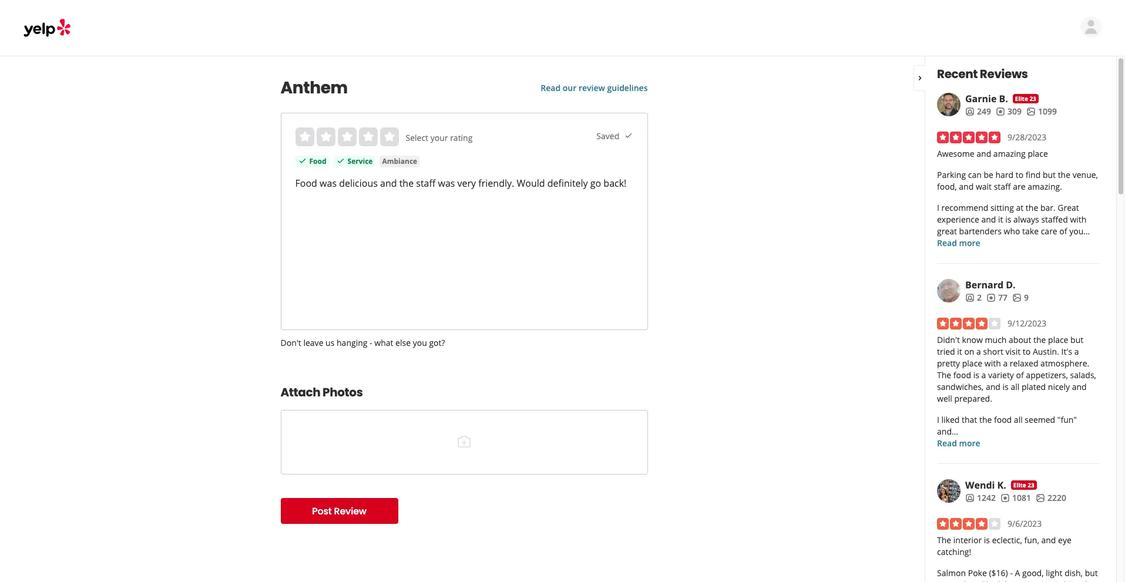 Task type: locate. For each thing, give the bounding box(es) containing it.
more down that
[[960, 438, 981, 449]]

with inside didn't know much about the place but tried it on a short visit to austin. it's a pretty place with a relaxed atmosphere. the food is a variety of appetizers, salads, sandwiches, and is all plated nicely and well prepared.
[[985, 358, 1002, 369]]

1 vertical spatial read more
[[938, 438, 981, 449]]

16 photos v2 image left '2220'
[[1036, 494, 1046, 503]]

of
[[1060, 226, 1068, 237], [1017, 370, 1025, 381]]

1 horizontal spatial with
[[1071, 214, 1087, 225]]

and up the bartenders
[[982, 214, 997, 225]]

photos element containing 2220
[[1036, 493, 1067, 504]]

friends element containing 2
[[966, 292, 982, 304]]

the
[[938, 370, 952, 381], [938, 535, 952, 546]]

1 vertical spatial -
[[1011, 568, 1013, 579]]

much
[[986, 335, 1007, 346]]

1 horizontal spatial very
[[938, 580, 954, 583]]

venue,
[[1073, 169, 1099, 180]]

0 vertical spatial the
[[938, 370, 952, 381]]

friends element
[[966, 106, 992, 118], [966, 292, 982, 304], [966, 493, 996, 504]]

with up you…
[[1071, 214, 1087, 225]]

16 photos v2 image left 9
[[1013, 293, 1022, 303]]

interior
[[954, 535, 982, 546]]

the left venue,
[[1059, 169, 1071, 180]]

1 vertical spatial of
[[1017, 370, 1025, 381]]

2 vertical spatial read
[[938, 438, 958, 449]]

16 photos v2 image
[[1027, 107, 1036, 116], [1013, 293, 1022, 303], [1036, 494, 1046, 503]]

0 vertical spatial reviews element
[[996, 106, 1022, 118]]

photos element down d.
[[1013, 292, 1029, 304]]

with down "short"
[[985, 358, 1002, 369]]

all down variety at bottom right
[[1011, 382, 1020, 393]]

jeremy m. image
[[1081, 16, 1102, 38]]

crispy
[[1017, 580, 1040, 583]]

1 horizontal spatial but
[[1071, 335, 1084, 346]]

sandwiches,
[[938, 382, 984, 393]]

2 vertical spatial reviews element
[[1001, 493, 1032, 504]]

wendi
[[966, 479, 996, 492]]

2 vertical spatial but
[[1086, 568, 1099, 579]]

16 review v2 image for b.
[[996, 107, 1006, 116]]

anthem link
[[281, 76, 513, 99]]

very left friendly.
[[458, 177, 476, 190]]

4 star rating image up know
[[938, 318, 1001, 330]]

is inside the interior is eclectic, fun, and eye catching!
[[985, 535, 991, 546]]

read more for parking can be hard to find but the venue, food, and wait staff are amazing.
[[938, 238, 981, 249]]

poke
[[969, 568, 988, 579]]

1 vertical spatial place
[[1049, 335, 1069, 346]]

liked up and…
[[942, 414, 960, 426]]

1 friends element from the top
[[966, 106, 992, 118]]

photos element containing 9
[[1013, 292, 1029, 304]]

1 was from the left
[[320, 177, 337, 190]]

elite up '1081'
[[1014, 481, 1027, 490]]

and down can
[[960, 181, 974, 192]]

photos element right '1081'
[[1036, 493, 1067, 504]]

1 horizontal spatial staff
[[995, 181, 1012, 192]]

topic service detected in review image
[[336, 156, 345, 166]]

16 friends v2 image left 249
[[966, 107, 975, 116]]

0 vertical spatial liked
[[942, 414, 960, 426]]

liked down ($16)
[[982, 580, 1001, 583]]

attach photos image
[[457, 435, 471, 449]]

1 horizontal spatial -
[[1011, 568, 1013, 579]]

the right that
[[980, 414, 993, 426]]

food
[[310, 156, 327, 166], [295, 177, 317, 190]]

0 vertical spatial photos element
[[1027, 106, 1058, 118]]

to up relaxed
[[1023, 346, 1031, 357]]

staff down ambiance
[[416, 177, 436, 190]]

2 more from the top
[[960, 438, 981, 449]]

elite 23 link up 309
[[1013, 94, 1039, 103]]

9
[[1025, 292, 1029, 303]]

prepared.
[[955, 393, 993, 404]]

find
[[1026, 169, 1041, 180]]

0 horizontal spatial was
[[320, 177, 337, 190]]

it inside "i recommend sitting at the bar. great experience and it is always staffed with great bartenders who take care of you…"
[[999, 214, 1004, 225]]

with inside "i recommend sitting at the bar. great experience and it is always staffed with great bartenders who take care of you…"
[[1071, 214, 1087, 225]]

the inside didn't know much about the place but tried it on a short visit to austin. it's a pretty place with a relaxed atmosphere. the food is a variety of appetizers, salads, sandwiches, and is all plated nicely and well prepared.
[[1034, 335, 1047, 346]]

reviews element for k.
[[1001, 493, 1032, 504]]

photos element right 309
[[1027, 106, 1058, 118]]

food
[[954, 370, 972, 381], [995, 414, 1012, 426]]

2 read more button from the top
[[938, 438, 981, 450]]

elite
[[1016, 95, 1029, 103], [1014, 481, 1027, 490]]

1 vertical spatial the
[[938, 535, 952, 546]]

was down your
[[438, 177, 455, 190]]

16 review v2 image
[[996, 107, 1006, 116], [1001, 494, 1011, 503]]

1 vertical spatial with
[[985, 358, 1002, 369]]

0 vertical spatial read more
[[938, 238, 981, 249]]

1 vertical spatial elite 23
[[1014, 481, 1035, 490]]

0 vertical spatial friends element
[[966, 106, 992, 118]]

review
[[579, 82, 605, 93]]

2 vertical spatial 16 photos v2 image
[[1036, 494, 1046, 503]]

2 horizontal spatial but
[[1086, 568, 1099, 579]]

all left seemed at the right bottom of page
[[1015, 414, 1023, 426]]

review
[[334, 505, 367, 518]]

leave
[[304, 337, 324, 349]]

0 vertical spatial 16 review v2 image
[[996, 107, 1006, 116]]

1 vertical spatial 23
[[1028, 481, 1035, 490]]

take
[[1023, 226, 1039, 237]]

food right that
[[995, 414, 1012, 426]]

read more button
[[938, 238, 981, 249], [938, 438, 981, 450]]

but right dish,
[[1086, 568, 1099, 579]]

elite up 309
[[1016, 95, 1029, 103]]

1 vertical spatial 4 star rating image
[[938, 519, 1001, 530]]

place down on at the right bottom
[[963, 358, 983, 369]]

0 vertical spatial 4 star rating image
[[938, 318, 1001, 330]]

0 vertical spatial elite
[[1016, 95, 1029, 103]]

0 horizontal spatial with
[[985, 358, 1002, 369]]

friendly.
[[479, 177, 515, 190]]

1 vertical spatial it
[[958, 346, 963, 357]]

1 vertical spatial elite
[[1014, 481, 1027, 490]]

friends element containing 249
[[966, 106, 992, 118]]

Food was delicious and the staff was very friendly. Would definitely go back! text field
[[295, 177, 633, 190]]

the up austin.
[[1034, 335, 1047, 346]]

1 vertical spatial very
[[938, 580, 954, 583]]

1 vertical spatial 16 friends v2 image
[[966, 494, 975, 503]]

1 vertical spatial read more button
[[938, 438, 981, 450]]

photo of wendi k. image
[[938, 480, 961, 503]]

it's
[[1062, 346, 1073, 357]]

what
[[375, 337, 394, 349]]

16 photos v2 image for k.
[[1036, 494, 1046, 503]]

4 star rating image for 2
[[938, 318, 1001, 330]]

food right topic food detected in review image
[[310, 156, 327, 166]]

place up 'it's'
[[1049, 335, 1069, 346]]

read more down and…
[[938, 438, 981, 449]]

it left on at the right bottom
[[958, 346, 963, 357]]

food for food
[[310, 156, 327, 166]]

liked inside salmon poke ($16) - a good, light dish, but very salty. i liked the crispy nori chips tha
[[982, 580, 1001, 583]]

elite 23 link up '1081'
[[1012, 481, 1037, 490]]

photos element for b.
[[1027, 106, 1058, 118]]

of right care
[[1060, 226, 1068, 237]]

the inside i liked that the food all seemed "fun" and…
[[980, 414, 993, 426]]

but inside didn't know much about the place but tried it on a short visit to austin. it's a pretty place with a relaxed atmosphere. the food is a variety of appetizers, salads, sandwiches, and is all plated nicely and well prepared.
[[1071, 335, 1084, 346]]

you
[[413, 337, 427, 349]]

i inside salmon poke ($16) - a good, light dish, but very salty. i liked the crispy nori chips tha
[[978, 580, 980, 583]]

else
[[396, 337, 411, 349]]

reviews element down "k."
[[1001, 493, 1032, 504]]

1 read more from the top
[[938, 238, 981, 249]]

but inside salmon poke ($16) - a good, light dish, but very salty. i liked the crispy nori chips tha
[[1086, 568, 1099, 579]]

16 review v2 image down "k."
[[1001, 494, 1011, 503]]

2 vertical spatial place
[[963, 358, 983, 369]]

food down topic food detected in review image
[[295, 177, 317, 190]]

don't leave us hanging - what else you got?
[[281, 337, 445, 349]]

catching!
[[938, 547, 972, 558]]

but up 'it's'
[[1071, 335, 1084, 346]]

plated
[[1022, 382, 1047, 393]]

0 horizontal spatial liked
[[942, 414, 960, 426]]

all
[[1011, 382, 1020, 393], [1015, 414, 1023, 426]]

is
[[1006, 214, 1012, 225], [974, 370, 980, 381], [1003, 382, 1009, 393], [985, 535, 991, 546]]

16 review v2 image for k.
[[1001, 494, 1011, 503]]

go
[[591, 177, 602, 190]]

liked
[[942, 414, 960, 426], [982, 580, 1001, 583]]

awesome
[[938, 148, 975, 159]]

the right at
[[1026, 202, 1039, 213]]

close sidebar icon image
[[916, 73, 925, 83], [916, 73, 925, 83]]

0 vertical spatial read more button
[[938, 238, 981, 249]]

is right interior
[[985, 535, 991, 546]]

friends element down bernard
[[966, 292, 982, 304]]

and down salads,
[[1073, 382, 1087, 393]]

staff
[[416, 177, 436, 190], [995, 181, 1012, 192]]

read our review guidelines
[[541, 82, 648, 93]]

and left eye
[[1042, 535, 1057, 546]]

None radio
[[295, 128, 314, 146], [359, 128, 378, 146], [380, 128, 399, 146], [295, 128, 314, 146], [359, 128, 378, 146], [380, 128, 399, 146]]

reviews element down the b. at right
[[996, 106, 1022, 118]]

i up and…
[[938, 414, 940, 426]]

- left a at the right bottom of page
[[1011, 568, 1013, 579]]

got?
[[429, 337, 445, 349]]

23 right the b. at right
[[1030, 95, 1037, 103]]

4 star rating image up interior
[[938, 519, 1001, 530]]

reviews element down bernard d.
[[987, 292, 1008, 304]]

but inside parking can be hard to find but the venue, food, and wait staff are amazing.
[[1043, 169, 1056, 180]]

0 horizontal spatial food
[[954, 370, 972, 381]]

0 horizontal spatial place
[[963, 358, 983, 369]]

to inside didn't know much about the place but tried it on a short visit to austin. it's a pretty place with a relaxed atmosphere. the food is a variety of appetizers, salads, sandwiches, and is all plated nicely and well prepared.
[[1023, 346, 1031, 357]]

0 vertical spatial to
[[1016, 169, 1024, 180]]

staff down the hard
[[995, 181, 1012, 192]]

a left variety at bottom right
[[982, 370, 987, 381]]

atmosphere.
[[1041, 358, 1090, 369]]

1 vertical spatial i
[[938, 414, 940, 426]]

liked inside i liked that the food all seemed "fun" and…
[[942, 414, 960, 426]]

the down ($16)
[[1003, 580, 1015, 583]]

guidelines
[[608, 82, 648, 93]]

recent reviews
[[938, 66, 1029, 82]]

0 vertical spatial all
[[1011, 382, 1020, 393]]

1 vertical spatial photos element
[[1013, 292, 1029, 304]]

back!
[[604, 177, 627, 190]]

that
[[962, 414, 978, 426]]

friends element containing 1242
[[966, 493, 996, 504]]

1 horizontal spatial it
[[999, 214, 1004, 225]]

23 for b.
[[1030, 95, 1037, 103]]

but for place
[[1071, 335, 1084, 346]]

photos element
[[1027, 106, 1058, 118], [1013, 292, 1029, 304], [1036, 493, 1067, 504]]

elite 23 up '1081'
[[1014, 481, 1035, 490]]

to
[[1016, 169, 1024, 180], [1023, 346, 1031, 357]]

1 horizontal spatial of
[[1060, 226, 1068, 237]]

1 vertical spatial reviews element
[[987, 292, 1008, 304]]

None radio
[[317, 128, 335, 146], [338, 128, 357, 146], [317, 128, 335, 146], [338, 128, 357, 146]]

16 friends v2 image for wendi
[[966, 494, 975, 503]]

more down the bartenders
[[960, 238, 981, 249]]

2 4 star rating image from the top
[[938, 519, 1001, 530]]

place down 9/28/2023
[[1028, 148, 1049, 159]]

know
[[963, 335, 983, 346]]

0 vertical spatial i
[[938, 202, 940, 213]]

0 horizontal spatial but
[[1043, 169, 1056, 180]]

1 read more button from the top
[[938, 238, 981, 249]]

read more
[[938, 238, 981, 249], [938, 438, 981, 449]]

wait
[[976, 181, 992, 192]]

the inside parking can be hard to find but the venue, food, and wait staff are amazing.
[[1059, 169, 1071, 180]]

read more button down and…
[[938, 438, 981, 450]]

1 more from the top
[[960, 238, 981, 249]]

2 horizontal spatial place
[[1049, 335, 1069, 346]]

reviews element containing 1081
[[1001, 493, 1032, 504]]

0 horizontal spatial -
[[370, 337, 372, 349]]

care
[[1042, 226, 1058, 237]]

of inside didn't know much about the place but tried it on a short visit to austin. it's a pretty place with a relaxed atmosphere. the food is a variety of appetizers, salads, sandwiches, and is all plated nicely and well prepared.
[[1017, 370, 1025, 381]]

0 vertical spatial elite 23 link
[[1013, 94, 1039, 103]]

0 vertical spatial it
[[999, 214, 1004, 225]]

i inside "i recommend sitting at the bar. great experience and it is always staffed with great bartenders who take care of you…"
[[938, 202, 940, 213]]

2 16 friends v2 image from the top
[[966, 494, 975, 503]]

0 vertical spatial elite 23
[[1016, 95, 1037, 103]]

read more down great
[[938, 238, 981, 249]]

1 vertical spatial more
[[960, 438, 981, 449]]

1 horizontal spatial place
[[1028, 148, 1049, 159]]

the inside "i recommend sitting at the bar. great experience and it is always staffed with great bartenders who take care of you…"
[[1026, 202, 1039, 213]]

1 the from the top
[[938, 370, 952, 381]]

reviews element
[[996, 106, 1022, 118], [987, 292, 1008, 304], [1001, 493, 1032, 504]]

to up are
[[1016, 169, 1024, 180]]

4 star rating image
[[938, 318, 1001, 330], [938, 519, 1001, 530]]

1 vertical spatial read
[[938, 238, 958, 249]]

read left our
[[541, 82, 561, 93]]

0 horizontal spatial of
[[1017, 370, 1025, 381]]

the up catching!
[[938, 535, 952, 546]]

of down relaxed
[[1017, 370, 1025, 381]]

2 vertical spatial friends element
[[966, 493, 996, 504]]

1 16 friends v2 image from the top
[[966, 107, 975, 116]]

can
[[969, 169, 982, 180]]

0 vertical spatial very
[[458, 177, 476, 190]]

1 4 star rating image from the top
[[938, 318, 1001, 330]]

0 vertical spatial of
[[1060, 226, 1068, 237]]

i down food,
[[938, 202, 940, 213]]

16 friends v2 image down wendi
[[966, 494, 975, 503]]

i down poke
[[978, 580, 980, 583]]

1 horizontal spatial food
[[995, 414, 1012, 426]]

read our review guidelines link
[[541, 82, 648, 93]]

($16)
[[990, 568, 1009, 579]]

parking can be hard to find but the venue, food, and wait staff are amazing.
[[938, 169, 1099, 192]]

would
[[517, 177, 545, 190]]

a
[[1016, 568, 1021, 579]]

- left what
[[370, 337, 372, 349]]

23 up '1081'
[[1028, 481, 1035, 490]]

a up variety at bottom right
[[1004, 358, 1008, 369]]

a right 'it's'
[[1075, 346, 1080, 357]]

fun,
[[1025, 535, 1040, 546]]

1 horizontal spatial was
[[438, 177, 455, 190]]

0 vertical spatial but
[[1043, 169, 1056, 180]]

16 review v2 image
[[987, 293, 996, 303]]

0 horizontal spatial it
[[958, 346, 963, 357]]

very down salmon
[[938, 580, 954, 583]]

1 vertical spatial friends element
[[966, 292, 982, 304]]

read down and…
[[938, 438, 958, 449]]

parking
[[938, 169, 967, 180]]

elite 23 link
[[1013, 94, 1039, 103], [1012, 481, 1037, 490]]

friends element down wendi
[[966, 493, 996, 504]]

the interior is eclectic, fun, and eye catching!
[[938, 535, 1072, 558]]

and up be
[[977, 148, 992, 159]]

0 vertical spatial food
[[954, 370, 972, 381]]

service
[[348, 156, 373, 166]]

photo of bernard d. image
[[938, 279, 961, 303]]

0 vertical spatial with
[[1071, 214, 1087, 225]]

1 vertical spatial 16 photos v2 image
[[1013, 293, 1022, 303]]

2 the from the top
[[938, 535, 952, 546]]

our
[[563, 82, 577, 93]]

0 vertical spatial -
[[370, 337, 372, 349]]

hanging
[[337, 337, 368, 349]]

1 vertical spatial to
[[1023, 346, 1031, 357]]

the inside didn't know much about the place but tried it on a short visit to austin. it's a pretty place with a relaxed atmosphere. the food is a variety of appetizers, salads, sandwiches, and is all plated nicely and well prepared.
[[938, 370, 952, 381]]

16 review v2 image down the b. at right
[[996, 107, 1006, 116]]

was
[[320, 177, 337, 190], [438, 177, 455, 190]]

1081
[[1013, 493, 1032, 504]]

0 vertical spatial 23
[[1030, 95, 1037, 103]]

1 vertical spatial food
[[295, 177, 317, 190]]

light
[[1047, 568, 1063, 579]]

it down sitting
[[999, 214, 1004, 225]]

but for find
[[1043, 169, 1056, 180]]

1 vertical spatial all
[[1015, 414, 1023, 426]]

i inside i liked that the food all seemed "fun" and…
[[938, 414, 940, 426]]

and inside parking can be hard to find but the venue, food, and wait staff are amazing.
[[960, 181, 974, 192]]

0 vertical spatial more
[[960, 238, 981, 249]]

1 vertical spatial food
[[995, 414, 1012, 426]]

16 friends v2 image
[[966, 107, 975, 116], [966, 494, 975, 503]]

1 vertical spatial but
[[1071, 335, 1084, 346]]

post review
[[312, 505, 367, 518]]

topic food detected in review image
[[298, 156, 307, 166]]

photos element for k.
[[1036, 493, 1067, 504]]

0 vertical spatial place
[[1028, 148, 1049, 159]]

friends element down garnie
[[966, 106, 992, 118]]

is up who
[[1006, 214, 1012, 225]]

and down variety at bottom right
[[986, 382, 1001, 393]]

3 friends element from the top
[[966, 493, 996, 504]]

16 photos v2 image left 1099
[[1027, 107, 1036, 116]]

topic food detected in review image
[[298, 156, 307, 166]]

77
[[999, 292, 1008, 303]]

be
[[984, 169, 994, 180]]

2 read more from the top
[[938, 438, 981, 449]]

the down pretty
[[938, 370, 952, 381]]

very inside salmon poke ($16) - a good, light dish, but very salty. i liked the crispy nori chips tha
[[938, 580, 954, 583]]

bernard
[[966, 279, 1004, 292]]

food up sandwiches,
[[954, 370, 972, 381]]

0 vertical spatial 16 friends v2 image
[[966, 107, 975, 116]]

1 vertical spatial 16 review v2 image
[[1001, 494, 1011, 503]]

photos element containing 1099
[[1027, 106, 1058, 118]]

but up amazing.
[[1043, 169, 1056, 180]]

read more button down great
[[938, 238, 981, 249]]

and
[[977, 148, 992, 159], [380, 177, 397, 190], [960, 181, 974, 192], [982, 214, 997, 225], [986, 382, 1001, 393], [1073, 382, 1087, 393], [1042, 535, 1057, 546]]

elite 23 up 309
[[1016, 95, 1037, 103]]

- inside salmon poke ($16) - a good, light dish, but very salty. i liked the crispy nori chips tha
[[1011, 568, 1013, 579]]

was down topic service detected in review icon
[[320, 177, 337, 190]]

0 vertical spatial food
[[310, 156, 327, 166]]

friends element for garnie b.
[[966, 106, 992, 118]]

1 horizontal spatial liked
[[982, 580, 1001, 583]]

1 vertical spatial liked
[[982, 580, 1001, 583]]

2 friends element from the top
[[966, 292, 982, 304]]

more
[[960, 238, 981, 249], [960, 438, 981, 449]]

0 vertical spatial 16 photos v2 image
[[1027, 107, 1036, 116]]

definitely
[[548, 177, 588, 190]]

2 vertical spatial i
[[978, 580, 980, 583]]

read down great
[[938, 238, 958, 249]]

is inside "i recommend sitting at the bar. great experience and it is always staffed with great bartenders who take care of you…"
[[1006, 214, 1012, 225]]

read more button for parking can be hard to find but the venue, food, and wait staff are amazing.
[[938, 238, 981, 249]]

1 vertical spatial elite 23 link
[[1012, 481, 1037, 490]]

reviews element containing 309
[[996, 106, 1022, 118]]

2 vertical spatial photos element
[[1036, 493, 1067, 504]]



Task type: vqa. For each thing, say whether or not it's contained in the screenshot.
the top IT
yes



Task type: describe. For each thing, give the bounding box(es) containing it.
nicely
[[1049, 382, 1071, 393]]

food inside i liked that the food all seemed "fun" and…
[[995, 414, 1012, 426]]

anthem
[[281, 76, 348, 99]]

recommend
[[942, 202, 989, 213]]

bartenders
[[960, 226, 1002, 237]]

staff inside parking can be hard to find but the venue, food, and wait staff are amazing.
[[995, 181, 1012, 192]]

staffed
[[1042, 214, 1069, 225]]

good,
[[1023, 568, 1044, 579]]

variety
[[989, 370, 1015, 381]]

bernard d.
[[966, 279, 1016, 292]]

16 friends v2 image for garnie
[[966, 107, 975, 116]]

9/6/2023
[[1008, 519, 1043, 530]]

on
[[965, 346, 975, 357]]

4 star rating image for 1242
[[938, 519, 1001, 530]]

chips
[[1061, 580, 1081, 583]]

rating element
[[295, 128, 399, 146]]

sitting
[[991, 202, 1015, 213]]

elite 23 for wendi k.
[[1014, 481, 1035, 490]]

all inside i liked that the food all seemed "fun" and…
[[1015, 414, 1023, 426]]

is down variety at bottom right
[[1003, 382, 1009, 393]]

salads,
[[1071, 370, 1097, 381]]

0 vertical spatial read
[[541, 82, 561, 93]]

recent
[[938, 66, 978, 82]]

elite 23 for garnie b.
[[1016, 95, 1037, 103]]

friends element for wendi k.
[[966, 493, 996, 504]]

5 star rating image
[[938, 132, 1001, 143]]

read for awesome
[[938, 238, 958, 249]]

k.
[[998, 479, 1007, 492]]

more for can
[[960, 238, 981, 249]]

food for food was delicious and the staff was very friendly. would definitely go back!
[[295, 177, 317, 190]]

elite 23 link for b.
[[1013, 94, 1039, 103]]

of inside "i recommend sitting at the bar. great experience and it is always staffed with great bartenders who take care of you…"
[[1060, 226, 1068, 237]]

9/28/2023
[[1008, 132, 1047, 143]]

16 checkmark v2 image
[[624, 131, 633, 141]]

salmon poke ($16) - a good, light dish, but very salty. i liked the crispy nori chips tha
[[938, 568, 1099, 583]]

elite for garnie b.
[[1016, 95, 1029, 103]]

austin.
[[1033, 346, 1060, 357]]

select
[[406, 132, 429, 143]]

about
[[1009, 335, 1032, 346]]

experience
[[938, 214, 980, 225]]

food was delicious and the staff was very friendly. would definitely go back!
[[295, 177, 627, 190]]

2 was from the left
[[438, 177, 455, 190]]

1242
[[978, 493, 996, 504]]

elite for wendi k.
[[1014, 481, 1027, 490]]

eclectic,
[[993, 535, 1023, 546]]

b.
[[1000, 92, 1009, 105]]

and inside the interior is eclectic, fun, and eye catching!
[[1042, 535, 1057, 546]]

i liked that the food all seemed "fun" and…
[[938, 414, 1078, 437]]

tried
[[938, 346, 956, 357]]

2
[[978, 292, 982, 303]]

appetizers,
[[1027, 370, 1069, 381]]

relaxed
[[1010, 358, 1039, 369]]

the down ambiance
[[400, 177, 414, 190]]

garnie
[[966, 92, 997, 105]]

elite 23 link for k.
[[1012, 481, 1037, 490]]

ambiance
[[382, 156, 418, 166]]

read more button for i liked that the food all seemed "fun" and…
[[938, 438, 981, 450]]

i for i recommend sitting at the bar. great experience and it is always staffed with great bartenders who take care of you…
[[938, 202, 940, 213]]

don't
[[281, 337, 301, 349]]

seemed
[[1025, 414, 1056, 426]]

food inside didn't know much about the place but tried it on a short visit to austin. it's a pretty place with a relaxed atmosphere. the food is a variety of appetizers, salads, sandwiches, and is all plated nicely and well prepared.
[[954, 370, 972, 381]]

reviews element for b.
[[996, 106, 1022, 118]]

is up sandwiches,
[[974, 370, 980, 381]]

salmon
[[938, 568, 967, 579]]

pretty
[[938, 358, 961, 369]]

"fun"
[[1058, 414, 1078, 426]]

post review button
[[281, 499, 398, 524]]

read for didn't
[[938, 438, 958, 449]]

amazing.
[[1028, 181, 1063, 192]]

read more for i liked that the food all seemed "fun" and…
[[938, 438, 981, 449]]

0 horizontal spatial staff
[[416, 177, 436, 190]]

awesome and amazing place
[[938, 148, 1049, 159]]

post
[[312, 505, 332, 518]]

and down ambiance
[[380, 177, 397, 190]]

salty.
[[956, 580, 976, 583]]

0 horizontal spatial very
[[458, 177, 476, 190]]

to inside parking can be hard to find but the venue, food, and wait staff are amazing.
[[1016, 169, 1024, 180]]

the inside the interior is eclectic, fun, and eye catching!
[[938, 535, 952, 546]]

attach photos
[[281, 384, 363, 401]]

i for i liked that the food all seemed "fun" and…
[[938, 414, 940, 426]]

and…
[[938, 426, 959, 437]]

23 for k.
[[1028, 481, 1035, 490]]

wendi k.
[[966, 479, 1007, 492]]

i recommend sitting at the bar. great experience and it is always staffed with great bartenders who take care of you…
[[938, 202, 1091, 237]]

the inside salmon poke ($16) - a good, light dish, but very salty. i liked the crispy nori chips tha
[[1003, 580, 1015, 583]]

a right on at the right bottom
[[977, 346, 982, 357]]

always
[[1014, 214, 1040, 225]]

great
[[938, 226, 958, 237]]

all inside didn't know much about the place but tried it on a short visit to austin. it's a pretty place with a relaxed atmosphere. the food is a variety of appetizers, salads, sandwiches, and is all plated nicely and well prepared.
[[1011, 382, 1020, 393]]

food,
[[938, 181, 957, 192]]

reviews element containing 77
[[987, 292, 1008, 304]]

2220
[[1048, 493, 1067, 504]]

photo of garnie b. image
[[938, 93, 961, 116]]

saved
[[597, 130, 624, 141]]

short
[[984, 346, 1004, 357]]

16 friends v2 image
[[966, 293, 975, 303]]

it inside didn't know much about the place but tried it on a short visit to austin. it's a pretty place with a relaxed atmosphere. the food is a variety of appetizers, salads, sandwiches, and is all plated nicely and well prepared.
[[958, 346, 963, 357]]

who
[[1004, 226, 1021, 237]]

and inside "i recommend sitting at the bar. great experience and it is always staffed with great bartenders who take care of you…"
[[982, 214, 997, 225]]

well
[[938, 393, 953, 404]]

topic service detected in review image
[[336, 156, 345, 166]]

eye
[[1059, 535, 1072, 546]]

9/12/2023
[[1008, 318, 1047, 329]]

hard
[[996, 169, 1014, 180]]

photos
[[323, 384, 363, 401]]

249
[[978, 106, 992, 117]]

dish,
[[1065, 568, 1083, 579]]

more for liked
[[960, 438, 981, 449]]

d.
[[1007, 279, 1016, 292]]

rating
[[450, 132, 473, 143]]

select your rating
[[406, 132, 473, 143]]

309
[[1008, 106, 1022, 117]]

didn't know much about the place but tried it on a short visit to austin. it's a pretty place with a relaxed atmosphere. the food is a variety of appetizers, salads, sandwiches, and is all plated nicely and well prepared.
[[938, 335, 1097, 404]]

16 photos v2 image for b.
[[1027, 107, 1036, 116]]

reviews
[[980, 66, 1029, 82]]

delicious
[[339, 177, 378, 190]]

great
[[1058, 202, 1080, 213]]



